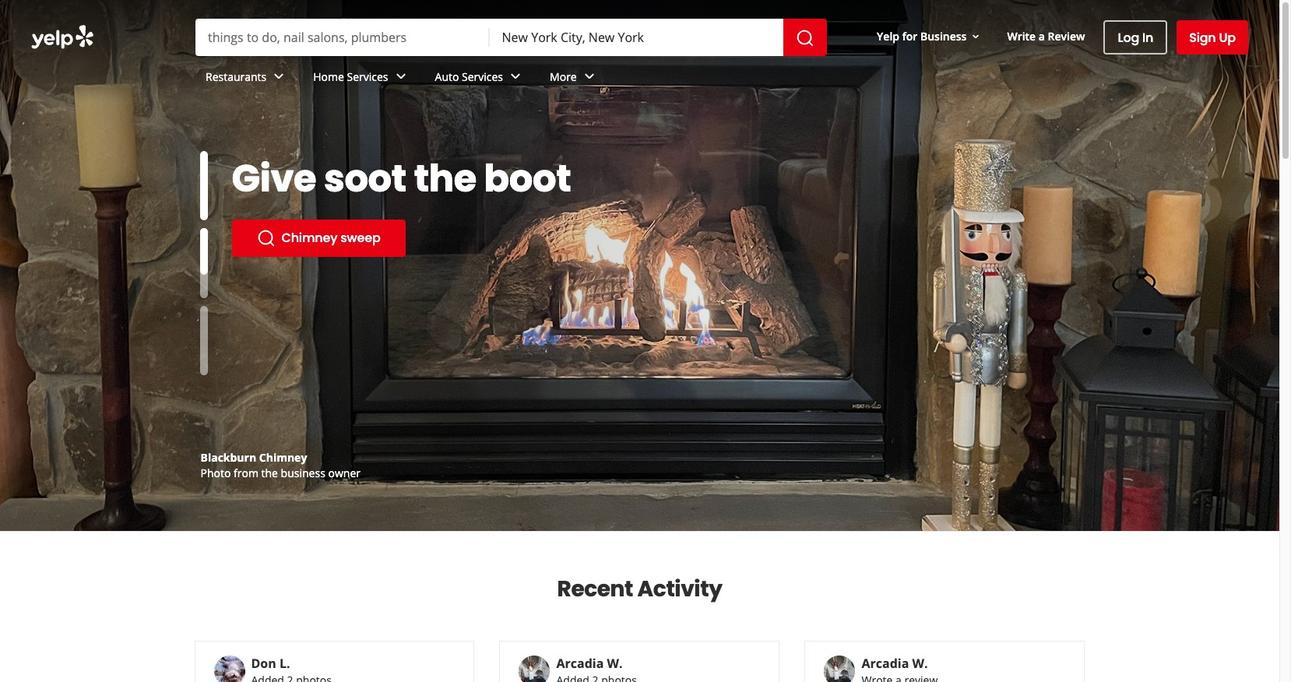 Task type: describe. For each thing, give the bounding box(es) containing it.
search image
[[796, 29, 815, 47]]

l.
[[280, 655, 290, 672]]

write
[[1008, 29, 1036, 43]]

yelp
[[877, 29, 900, 43]]

photo of don l. image
[[214, 656, 245, 682]]

auto services link
[[423, 56, 538, 101]]

w. for 1st 'arcadia w.' 'link' from right
[[913, 655, 928, 672]]

sign up button
[[1177, 20, 1249, 55]]

services for home services
[[347, 69, 388, 84]]

sweep
[[341, 229, 381, 247]]

chimney sweep
[[282, 229, 381, 247]]

2 select slide image from the top
[[200, 206, 208, 275]]

a
[[1039, 29, 1045, 43]]

photo of arcadia w. image for 1st 'arcadia w.' 'link' from right
[[825, 656, 856, 682]]

write a review
[[1008, 29, 1086, 43]]

chimney inside blackburn chimney photo from the business owner
[[259, 450, 307, 465]]

log in
[[1118, 28, 1154, 46]]

review
[[1048, 29, 1086, 43]]

auto services
[[435, 69, 503, 84]]

don
[[251, 655, 276, 672]]

2 arcadia from the left
[[862, 655, 909, 672]]

soot
[[324, 153, 407, 205]]

blackburn chimney photo from the business owner
[[201, 450, 361, 481]]

in
[[1143, 28, 1154, 46]]

business categories element
[[193, 56, 1249, 101]]

sign
[[1190, 28, 1216, 46]]

Find text field
[[208, 29, 477, 46]]

yelp for business button
[[871, 22, 989, 50]]

1 arcadia from the left
[[557, 655, 604, 672]]

recent activity
[[557, 574, 722, 604]]

from
[[234, 466, 259, 481]]

more link
[[538, 56, 611, 101]]

blackburn
[[201, 450, 256, 465]]

don l. link
[[251, 655, 290, 672]]

w. for second 'arcadia w.' 'link' from right
[[607, 655, 623, 672]]



Task type: vqa. For each thing, say whether or not it's contained in the screenshot.
Open
no



Task type: locate. For each thing, give the bounding box(es) containing it.
none field up more link
[[502, 29, 771, 46]]

none field "near"
[[502, 29, 771, 46]]

0 horizontal spatial arcadia w. link
[[557, 655, 623, 672]]

1 horizontal spatial w.
[[913, 655, 928, 672]]

1 horizontal spatial the
[[414, 153, 477, 205]]

0 horizontal spatial services
[[347, 69, 388, 84]]

arcadia w. link
[[557, 655, 623, 672], [862, 655, 928, 672]]

chimney right 24 search v2 image
[[282, 229, 338, 247]]

business
[[921, 29, 967, 43]]

home
[[313, 69, 344, 84]]

select slide image left 24 search v2 image
[[200, 206, 208, 275]]

1 24 chevron down v2 image from the left
[[506, 67, 525, 86]]

0 horizontal spatial 24 chevron down v2 image
[[506, 67, 525, 86]]

blackburn chimney link
[[201, 450, 307, 465]]

1 horizontal spatial 24 chevron down v2 image
[[391, 67, 410, 86]]

0 horizontal spatial w.
[[607, 655, 623, 672]]

business
[[281, 466, 325, 481]]

24 chevron down v2 image inside auto services link
[[506, 67, 525, 86]]

boot
[[484, 153, 571, 205]]

for
[[903, 29, 918, 43]]

1 select slide image from the top
[[200, 151, 208, 221]]

services inside 'link'
[[347, 69, 388, 84]]

None field
[[208, 29, 477, 46], [502, 29, 771, 46]]

services right auto at the top left of the page
[[462, 69, 503, 84]]

24 chevron down v2 image inside restaurants link
[[270, 67, 288, 86]]

24 chevron down v2 image right more
[[580, 67, 599, 86]]

sign up
[[1190, 28, 1236, 46]]

24 chevron down v2 image for home services
[[391, 67, 410, 86]]

Near text field
[[502, 29, 771, 46]]

2 arcadia w. from the left
[[862, 655, 928, 672]]

give soot the boot
[[232, 153, 571, 205]]

0 horizontal spatial the
[[261, 466, 278, 481]]

1 horizontal spatial arcadia
[[862, 655, 909, 672]]

2 photo of arcadia w. image from the left
[[825, 656, 856, 682]]

0 horizontal spatial 24 chevron down v2 image
[[270, 67, 288, 86]]

24 chevron down v2 image inside more link
[[580, 67, 599, 86]]

more
[[550, 69, 577, 84]]

1 arcadia w. from the left
[[557, 655, 623, 672]]

2 24 chevron down v2 image from the left
[[580, 67, 599, 86]]

0 horizontal spatial none field
[[208, 29, 477, 46]]

chimney
[[282, 229, 338, 247], [259, 450, 307, 465]]

1 horizontal spatial services
[[462, 69, 503, 84]]

chimney up business
[[259, 450, 307, 465]]

24 search v2 image
[[257, 229, 275, 248]]

photo of arcadia w. image
[[519, 656, 550, 682], [825, 656, 856, 682]]

up
[[1219, 28, 1236, 46]]

home services link
[[301, 56, 423, 101]]

24 chevron down v2 image
[[506, 67, 525, 86], [580, 67, 599, 86]]

explore recent activity section section
[[182, 532, 1098, 682]]

1 services from the left
[[347, 69, 388, 84]]

2 w. from the left
[[913, 655, 928, 672]]

select slide image left give
[[200, 151, 208, 221]]

1 arcadia w. link from the left
[[557, 655, 623, 672]]

restaurants link
[[193, 56, 301, 101]]

1 horizontal spatial arcadia w.
[[862, 655, 928, 672]]

photo
[[201, 466, 231, 481]]

1 none field from the left
[[208, 29, 477, 46]]

1 photo of arcadia w. image from the left
[[519, 656, 550, 682]]

1 w. from the left
[[607, 655, 623, 672]]

0 horizontal spatial arcadia w.
[[557, 655, 623, 672]]

the inside blackburn chimney photo from the business owner
[[261, 466, 278, 481]]

24 chevron down v2 image inside home services 'link'
[[391, 67, 410, 86]]

restaurants
[[206, 69, 267, 84]]

24 chevron down v2 image left auto at the top left of the page
[[391, 67, 410, 86]]

1 vertical spatial the
[[261, 466, 278, 481]]

0 vertical spatial chimney
[[282, 229, 338, 247]]

w.
[[607, 655, 623, 672], [913, 655, 928, 672]]

arcadia
[[557, 655, 604, 672], [862, 655, 909, 672]]

recent
[[557, 574, 633, 604]]

services
[[347, 69, 388, 84], [462, 69, 503, 84]]

1 24 chevron down v2 image from the left
[[270, 67, 288, 86]]

auto
[[435, 69, 459, 84]]

2 none field from the left
[[502, 29, 771, 46]]

24 chevron down v2 image
[[270, 67, 288, 86], [391, 67, 410, 86]]

2 arcadia w. link from the left
[[862, 655, 928, 672]]

log
[[1118, 28, 1140, 46]]

don l.
[[251, 655, 290, 672]]

the
[[414, 153, 477, 205], [261, 466, 278, 481]]

1 horizontal spatial photo of arcadia w. image
[[825, 656, 856, 682]]

give
[[232, 153, 316, 205]]

services for auto services
[[462, 69, 503, 84]]

2 24 chevron down v2 image from the left
[[391, 67, 410, 86]]

0 horizontal spatial arcadia
[[557, 655, 604, 672]]

1 horizontal spatial none field
[[502, 29, 771, 46]]

0 horizontal spatial photo of arcadia w. image
[[519, 656, 550, 682]]

none field up home services
[[208, 29, 477, 46]]

0 vertical spatial the
[[414, 153, 477, 205]]

log in button
[[1104, 20, 1168, 55]]

write a review link
[[1001, 22, 1092, 50]]

24 chevron down v2 image right restaurants
[[270, 67, 288, 86]]

home services
[[313, 69, 388, 84]]

services right home
[[347, 69, 388, 84]]

24 chevron down v2 image for more
[[580, 67, 599, 86]]

16 chevron down v2 image
[[970, 30, 983, 43]]

none field find
[[208, 29, 477, 46]]

None search field
[[0, 0, 1280, 101], [196, 19, 830, 56], [0, 0, 1280, 101], [196, 19, 830, 56]]

1 horizontal spatial arcadia w. link
[[862, 655, 928, 672]]

24 chevron down v2 image right auto services
[[506, 67, 525, 86]]

photo of arcadia w. image for second 'arcadia w.' 'link' from right
[[519, 656, 550, 682]]

1 horizontal spatial 24 chevron down v2 image
[[580, 67, 599, 86]]

24 chevron down v2 image for restaurants
[[270, 67, 288, 86]]

explore banner section banner
[[0, 0, 1280, 531]]

activity
[[638, 574, 722, 604]]

owner
[[328, 466, 361, 481]]

arcadia w.
[[557, 655, 623, 672], [862, 655, 928, 672]]

yelp for business
[[877, 29, 967, 43]]

1 vertical spatial chimney
[[259, 450, 307, 465]]

chimney sweep link
[[232, 220, 406, 257]]

2 services from the left
[[462, 69, 503, 84]]

select slide image
[[200, 151, 208, 221], [200, 206, 208, 275]]

24 chevron down v2 image for auto services
[[506, 67, 525, 86]]



